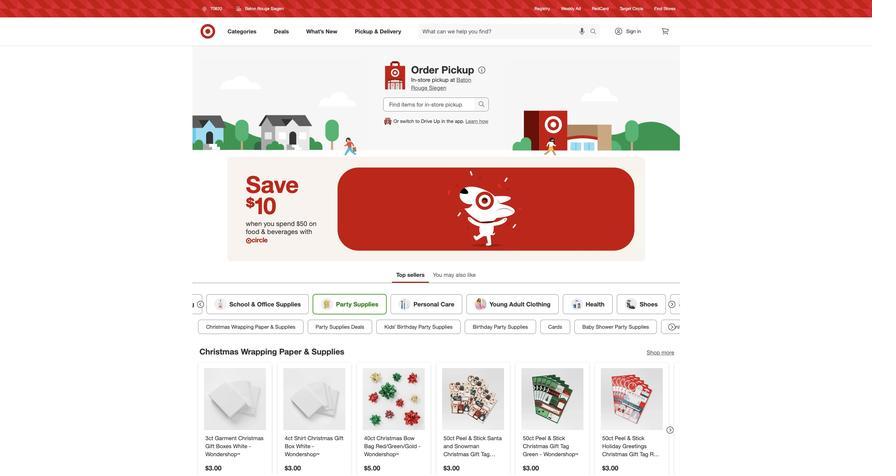 Task type: vqa. For each thing, say whether or not it's contained in the screenshot.
Hollywood Galaxy dropdown button
no



Task type: describe. For each thing, give the bounding box(es) containing it.
40ct christmas bow bag red/green/gold - wondershop™ link
[[364, 434, 423, 458]]

1 vertical spatial baton rouge siegen
[[411, 76, 471, 91]]

white for garment
[[233, 442, 247, 449]]

or switch to drive up in the app. learn how
[[394, 118, 489, 124]]

registry
[[535, 6, 550, 11]]

circle
[[633, 6, 643, 11]]

health button
[[563, 294, 613, 314]]

learn
[[466, 118, 478, 124]]

personal
[[413, 300, 439, 308]]

3ct
[[205, 434, 213, 441]]

tag inside the 50ct peel & stick santa and snowman christmas gift tag kraft - wondershop™ $3.00
[[481, 450, 490, 457]]

new
[[326, 28, 338, 35]]

50ct inside "50ct peel & stick christmas gift tag green - wondershop™"
[[523, 434, 534, 441]]

at
[[450, 76, 455, 83]]

40ct
[[364, 434, 375, 441]]

cards
[[548, 323, 562, 330]]

party inside button
[[615, 323, 627, 330]]

& inside 'link'
[[375, 28, 378, 35]]

pickup
[[432, 76, 449, 83]]

50ct for wondershop™
[[443, 434, 454, 441]]

wondershop™ inside 40ct christmas bow bag red/green/gold - wondershop™
[[364, 450, 399, 457]]

50ct for $3.00
[[602, 434, 613, 441]]

search
[[587, 28, 604, 35]]

1 vertical spatial baton
[[457, 76, 471, 83]]

wondershop™ inside 4ct shirt christmas gift box white - wondershop™
[[285, 450, 319, 457]]

baby shower party supplies
[[582, 323, 649, 330]]

school
[[229, 300, 249, 308]]

party inside button
[[494, 323, 506, 330]]

& inside the 50ct peel & stick santa and snowman christmas gift tag kraft - wondershop™ $3.00
[[468, 434, 472, 441]]

adult
[[509, 300, 524, 308]]

order
[[411, 63, 439, 76]]

white for shirt
[[296, 442, 310, 449]]

weekly ad link
[[561, 6, 581, 12]]

baby
[[582, 323, 594, 330]]

personal care
[[413, 300, 454, 308]]

delivery
[[380, 28, 401, 35]]

greetings
[[623, 442, 647, 449]]

find stores link
[[655, 6, 676, 12]]

and
[[443, 442, 453, 449]]

kraft
[[443, 458, 456, 465]]

office
[[257, 300, 274, 308]]

in-store pickup at
[[411, 76, 457, 83]]

peel for wondershop™
[[456, 434, 467, 441]]

baton rouge siegen inside dropdown button
[[245, 6, 284, 11]]

$3.00 for 3ct garment christmas gift boxes white - wondershop™
[[205, 464, 221, 472]]

$3.00 for 50ct peel & stick christmas gift tag green - wondershop™
[[523, 464, 539, 472]]

bow
[[403, 434, 415, 441]]

40ct christmas bow bag red/green/gold - wondershop™
[[364, 434, 421, 457]]

What can we help you find? suggestions appear below search field
[[418, 24, 592, 39]]

when
[[246, 219, 262, 227]]

up
[[434, 118, 440, 124]]

app.
[[455, 118, 464, 124]]

save
[[246, 170, 299, 198]]

$3.00 inside the 50ct peel & stick santa and snowman christmas gift tag kraft - wondershop™ $3.00
[[443, 464, 460, 472]]

or
[[394, 118, 399, 124]]

1 vertical spatial paper
[[279, 346, 302, 356]]

red
[[650, 450, 660, 457]]

birthday party supplies button
[[465, 320, 536, 334]]

holiday
[[602, 442, 621, 449]]

search button
[[587, 24, 604, 40]]

rouge inside dropdown button
[[257, 6, 270, 11]]

spend
[[276, 219, 295, 227]]

bag
[[364, 442, 374, 449]]

cards button
[[540, 320, 570, 334]]

kids'
[[384, 323, 396, 330]]

1 vertical spatial rouge
[[411, 84, 428, 91]]

red/green/gold
[[376, 442, 417, 449]]

drive
[[421, 118, 432, 124]]

1 vertical spatial christmas wrapping paper & supplies
[[199, 346, 344, 356]]

party supplies button
[[313, 294, 386, 314]]

anniversary party supplies button
[[661, 320, 740, 334]]

gift inside 50ct peel & stick holiday greetings christmas gift tag red - wondershop™ $3.00
[[629, 450, 638, 457]]

50ct peel & stick christmas gift tag green - wondershop™
[[523, 434, 578, 457]]

peel inside "50ct peel & stick christmas gift tag green - wondershop™"
[[535, 434, 546, 441]]

gift inside '3ct garment christmas gift boxes white - wondershop™'
[[205, 442, 214, 449]]

- inside 4ct shirt christmas gift box white - wondershop™
[[312, 442, 314, 449]]

may
[[444, 271, 454, 278]]

$3.00 inside 50ct peel & stick holiday greetings christmas gift tag red - wondershop™ $3.00
[[602, 464, 618, 472]]

1 horizontal spatial pickup
[[442, 63, 474, 76]]

clothing
[[526, 300, 551, 308]]

& inside button
[[270, 323, 274, 330]]

green
[[523, 450, 538, 457]]

ad
[[576, 6, 581, 11]]

shop
[[647, 349, 660, 356]]

shop more button
[[647, 349, 674, 356]]

pickup & delivery
[[355, 28, 401, 35]]

also
[[456, 271, 466, 278]]

birthday inside "button"
[[397, 323, 417, 330]]

top sellers link
[[392, 268, 429, 283]]

gift inside 4ct shirt christmas gift box white - wondershop™
[[334, 434, 343, 441]]

more
[[662, 349, 674, 356]]

stick for wondershop™
[[473, 434, 486, 441]]

personal care button
[[390, 294, 462, 314]]

sign in link
[[609, 24, 652, 39]]

- inside "50ct peel & stick christmas gift tag green - wondershop™"
[[540, 450, 542, 457]]

switch
[[400, 118, 414, 124]]

categories link
[[222, 24, 265, 39]]

to
[[416, 118, 420, 124]]

supplies inside button
[[629, 323, 649, 330]]

4ct shirt christmas gift box white - wondershop™ link
[[285, 434, 344, 458]]

stores
[[664, 6, 676, 11]]

50ct peel & stick holiday greetings christmas gift tag red - wondershop™ $3.00
[[602, 434, 660, 472]]

care
[[441, 300, 454, 308]]

young adult clothing button
[[467, 294, 559, 314]]

gift inside "50ct peel & stick christmas gift tag green - wondershop™"
[[550, 442, 559, 449]]

anniversary party supplies
[[669, 323, 732, 330]]

deals inside button
[[351, 323, 364, 330]]

boxes
[[216, 442, 231, 449]]

wondershop™ inside 50ct peel & stick holiday greetings christmas gift tag red - wondershop™ $3.00
[[606, 458, 641, 465]]

siegen inside dropdown button
[[271, 6, 284, 11]]

Find items for in-store pickup search field
[[384, 98, 475, 111]]

weekly ad
[[561, 6, 581, 11]]

tag inside "50ct peel & stick christmas gift tag green - wondershop™"
[[560, 442, 569, 449]]



Task type: locate. For each thing, give the bounding box(es) containing it.
3 $3.00 from the left
[[443, 464, 460, 472]]

1 horizontal spatial siegen
[[429, 84, 446, 91]]

wondershop™ right "green"
[[544, 450, 578, 457]]

$3.00 down the box
[[285, 464, 301, 472]]

wondershop™ down the box
[[285, 450, 319, 457]]

white inside 4ct shirt christmas gift box white - wondershop™
[[296, 442, 310, 449]]

1 horizontal spatial stick
[[553, 434, 565, 441]]

find stores
[[655, 6, 676, 11]]

christmas wrapping paper & supplies
[[206, 323, 295, 330], [199, 346, 344, 356]]

0 vertical spatial paper
[[255, 323, 269, 330]]

2 horizontal spatial stick
[[632, 434, 645, 441]]

$3.00 down holiday
[[602, 464, 618, 472]]

1 horizontal spatial white
[[296, 442, 310, 449]]

0 vertical spatial rouge
[[257, 6, 270, 11]]

store
[[418, 76, 431, 83]]

circle
[[252, 236, 268, 244]]

wondershop™ down greetings
[[606, 458, 641, 465]]

christmas inside 40ct christmas bow bag red/green/gold - wondershop™
[[377, 434, 402, 441]]

3ct garment christmas gift boxes white - wondershop™ link
[[205, 434, 264, 458]]

christmas wrapping paper & supplies button
[[198, 320, 303, 334]]

50ct peel & stick holiday greetings christmas gift tag red - wondershop™ link
[[602, 434, 661, 465]]

4 $3.00 from the left
[[523, 464, 539, 472]]

baton right at
[[457, 76, 471, 83]]

party supplies deals
[[316, 323, 364, 330]]

1 vertical spatial deals
[[351, 323, 364, 330]]

1 vertical spatial in
[[442, 118, 445, 124]]

wondershop™ inside "50ct peel & stick christmas gift tag green - wondershop™"
[[544, 450, 578, 457]]

1 birthday from the left
[[397, 323, 417, 330]]

- inside '3ct garment christmas gift boxes white - wondershop™'
[[249, 442, 251, 449]]

3 50ct from the left
[[602, 434, 613, 441]]

dining
[[176, 300, 194, 308]]

kids' birthday party supplies button
[[376, 320, 461, 334]]

target circle
[[620, 6, 643, 11]]

birthday right kids'
[[397, 323, 417, 330]]

stick inside 50ct peel & stick holiday greetings christmas gift tag red - wondershop™ $3.00
[[632, 434, 645, 441]]

50ct peel & stick christmas gift tag green - wondershop™ link
[[523, 434, 582, 458]]

like
[[468, 271, 476, 278]]

1 white from the left
[[233, 442, 247, 449]]

peel up snowman
[[456, 434, 467, 441]]

stick for $3.00
[[632, 434, 645, 441]]

christmas inside button
[[206, 323, 230, 330]]

$3.00
[[205, 464, 221, 472], [285, 464, 301, 472], [443, 464, 460, 472], [523, 464, 539, 472], [602, 464, 618, 472]]

wondershop™ down snowman
[[461, 458, 495, 465]]

0 vertical spatial pickup
[[355, 28, 373, 35]]

3 peel from the left
[[615, 434, 626, 441]]

redcard
[[592, 6, 609, 11]]

target circle link
[[620, 6, 643, 12]]

christmas wrapping paper & supplies inside christmas wrapping paper & supplies button
[[206, 323, 295, 330]]

party supplies deals button
[[308, 320, 372, 334]]

1 horizontal spatial tag
[[560, 442, 569, 449]]

0 horizontal spatial deals
[[274, 28, 289, 35]]

rouge down in-
[[411, 84, 428, 91]]

christmas inside the 50ct peel & stick santa and snowman christmas gift tag kraft - wondershop™ $3.00
[[443, 450, 469, 457]]

0 horizontal spatial rouge
[[257, 6, 270, 11]]

70820 button
[[198, 2, 229, 15]]

deals down party supplies
[[351, 323, 364, 330]]

wondershop™ inside '3ct garment christmas gift boxes white - wondershop™'
[[205, 450, 240, 457]]

school & office supplies button
[[206, 294, 309, 314]]

peel up holiday
[[615, 434, 626, 441]]

christmas wrapping paper & supplies down christmas wrapping paper & supplies button on the bottom left
[[199, 346, 344, 356]]

the
[[447, 118, 454, 124]]

0 vertical spatial deals
[[274, 28, 289, 35]]

supplies inside "button"
[[432, 323, 453, 330]]

christmas inside '3ct garment christmas gift boxes white - wondershop™'
[[238, 434, 263, 441]]

- right "green"
[[540, 450, 542, 457]]

2 horizontal spatial 50ct
[[602, 434, 613, 441]]

0 horizontal spatial white
[[233, 442, 247, 449]]

- right kraft
[[457, 458, 459, 465]]

1 vertical spatial pickup
[[442, 63, 474, 76]]

3 stick from the left
[[632, 434, 645, 441]]

1 $3.00 from the left
[[205, 464, 221, 472]]

0 horizontal spatial baton
[[245, 6, 256, 11]]

find
[[655, 6, 663, 11]]

baton rouge siegen button
[[232, 2, 288, 15]]

white inside '3ct garment christmas gift boxes white - wondershop™'
[[233, 442, 247, 449]]

peel inside the 50ct peel & stick santa and snowman christmas gift tag kraft - wondershop™ $3.00
[[456, 434, 467, 441]]

christmas inside 4ct shirt christmas gift box white - wondershop™
[[307, 434, 333, 441]]

you
[[433, 271, 442, 278]]

supplies inside button
[[508, 323, 528, 330]]

& inside 'button'
[[251, 300, 255, 308]]

2 peel from the left
[[535, 434, 546, 441]]

order pickup
[[411, 63, 474, 76]]

categories
[[228, 28, 257, 35]]

1 horizontal spatial rouge
[[411, 84, 428, 91]]

baton inside dropdown button
[[245, 6, 256, 11]]

box
[[285, 442, 295, 449]]

- right boxes
[[249, 442, 251, 449]]

0 horizontal spatial in
[[442, 118, 445, 124]]

50ct peel & stick holiday greetings christmas gift tag red - wondershop™ image
[[601, 368, 663, 430], [601, 368, 663, 430]]

siegen up deals link
[[271, 6, 284, 11]]

50ct up "green"
[[523, 434, 534, 441]]

wrapping down school
[[231, 323, 254, 330]]

wondershop™ down boxes
[[205, 450, 240, 457]]

- right the box
[[312, 442, 314, 449]]

& inside when you spend $50 on food & beverages with circle
[[261, 227, 265, 235]]

4ct shirt christmas gift box white - wondershop™ image
[[283, 368, 345, 430]]

target
[[620, 6, 631, 11]]

2 stick from the left
[[553, 434, 565, 441]]

1 peel from the left
[[456, 434, 467, 441]]

with
[[300, 227, 312, 235]]

2 birthday from the left
[[473, 323, 492, 330]]

beverages
[[267, 227, 298, 235]]

0 vertical spatial christmas wrapping paper & supplies
[[206, 323, 295, 330]]

peel
[[456, 434, 467, 441], [535, 434, 546, 441], [615, 434, 626, 441]]

garment
[[215, 434, 237, 441]]

0 vertical spatial baton rouge siegen
[[245, 6, 284, 11]]

supplies
[[276, 300, 301, 308], [353, 300, 378, 308], [275, 323, 295, 330], [329, 323, 350, 330], [432, 323, 453, 330], [508, 323, 528, 330], [629, 323, 649, 330], [712, 323, 732, 330], [312, 346, 344, 356]]

shop more
[[647, 349, 674, 356]]

in right up
[[442, 118, 445, 124]]

peel up "green"
[[535, 434, 546, 441]]

baton
[[245, 6, 256, 11], [457, 76, 471, 83]]

what's new
[[306, 28, 338, 35]]

pickup inside pickup & delivery 'link'
[[355, 28, 373, 35]]

food
[[246, 227, 259, 235]]

1 vertical spatial wrapping
[[241, 346, 277, 356]]

2 horizontal spatial tag
[[640, 450, 648, 457]]

50ct peel & stick christmas gift tag green - wondershop™ image
[[521, 368, 583, 430], [521, 368, 583, 430]]

$3.00 for 4ct shirt christmas gift box white - wondershop™
[[285, 464, 301, 472]]

1 horizontal spatial birthday
[[473, 323, 492, 330]]

2 horizontal spatial peel
[[615, 434, 626, 441]]

$5.00
[[364, 464, 380, 472]]

wondershop™
[[205, 450, 240, 457], [285, 450, 319, 457], [364, 450, 399, 457], [544, 450, 578, 457], [461, 458, 495, 465], [606, 458, 641, 465]]

young
[[490, 300, 508, 308]]

3ct garment christmas gift boxes white - wondershop™
[[205, 434, 263, 457]]

wondershop™ down the bag
[[364, 450, 399, 457]]

anniversary
[[669, 323, 697, 330]]

siegen down pickup
[[429, 84, 446, 91]]

shoes
[[640, 300, 658, 308]]

1 horizontal spatial in
[[637, 28, 641, 34]]

4ct shirt christmas gift box white - wondershop™
[[285, 434, 343, 457]]

rouge up deals link
[[257, 6, 270, 11]]

0 horizontal spatial paper
[[255, 323, 269, 330]]

- inside 50ct peel & stick holiday greetings christmas gift tag red - wondershop™ $3.00
[[602, 458, 604, 465]]

how
[[479, 118, 489, 124]]

$3.00 down boxes
[[205, 464, 221, 472]]

pickup & delivery link
[[349, 24, 410, 39]]

kids' birthday party supplies
[[384, 323, 453, 330]]

wrapping down christmas wrapping paper & supplies button on the bottom left
[[241, 346, 277, 356]]

0 vertical spatial wrapping
[[231, 323, 254, 330]]

1 50ct from the left
[[443, 434, 454, 441]]

in-
[[411, 76, 418, 83]]

stick inside "50ct peel & stick christmas gift tag green - wondershop™"
[[553, 434, 565, 441]]

kitchen & dining button
[[123, 294, 202, 314]]

0 horizontal spatial 50ct
[[443, 434, 454, 441]]

- inside 40ct christmas bow bag red/green/gold - wondershop™
[[418, 442, 421, 449]]

wondershop™ inside the 50ct peel & stick santa and snowman christmas gift tag kraft - wondershop™ $3.00
[[461, 458, 495, 465]]

0 vertical spatial in
[[637, 28, 641, 34]]

birthday inside button
[[473, 323, 492, 330]]

$3.00 down and
[[443, 464, 460, 472]]

party inside "button"
[[418, 323, 431, 330]]

&
[[375, 28, 378, 35], [261, 227, 265, 235], [170, 300, 174, 308], [251, 300, 255, 308], [270, 323, 274, 330], [304, 346, 309, 356], [468, 434, 472, 441], [548, 434, 551, 441], [627, 434, 631, 441]]

5 $3.00 from the left
[[602, 464, 618, 472]]

baton up categories link
[[245, 6, 256, 11]]

0 vertical spatial baton
[[245, 6, 256, 11]]

- down holiday
[[602, 458, 604, 465]]

baby shower party supplies button
[[574, 320, 657, 334]]

stick inside the 50ct peel & stick santa and snowman christmas gift tag kraft - wondershop™ $3.00
[[473, 434, 486, 441]]

pickup left the delivery in the left of the page
[[355, 28, 373, 35]]

kitchen & dining
[[146, 300, 194, 308]]

deals down the baton rouge siegen dropdown button
[[274, 28, 289, 35]]

rouge
[[257, 6, 270, 11], [411, 84, 428, 91]]

1 horizontal spatial 50ct
[[523, 434, 534, 441]]

what's
[[306, 28, 324, 35]]

tag inside 50ct peel & stick holiday greetings christmas gift tag red - wondershop™ $3.00
[[640, 450, 648, 457]]

christmas inside "50ct peel & stick christmas gift tag green - wondershop™"
[[523, 442, 548, 449]]

50ct up and
[[443, 434, 454, 441]]

peel for $3.00
[[615, 434, 626, 441]]

40ct christmas bow bag red/green/gold - wondershop™ image
[[363, 368, 425, 430]]

1 horizontal spatial baton
[[457, 76, 471, 83]]

0 horizontal spatial birthday
[[397, 323, 417, 330]]

school & office supplies
[[229, 300, 301, 308]]

birthday
[[397, 323, 417, 330], [473, 323, 492, 330]]

gift inside the 50ct peel & stick santa and snowman christmas gift tag kraft - wondershop™ $3.00
[[470, 450, 479, 457]]

wrapping
[[231, 323, 254, 330], [241, 346, 277, 356]]

peel inside 50ct peel & stick holiday greetings christmas gift tag red - wondershop™ $3.00
[[615, 434, 626, 441]]

baton rouge siegen down order pickup
[[411, 76, 471, 91]]

you may also like
[[433, 271, 476, 278]]

1 stick from the left
[[473, 434, 486, 441]]

& inside button
[[170, 300, 174, 308]]

50ct up holiday
[[602, 434, 613, 441]]

0 horizontal spatial tag
[[481, 450, 490, 457]]

4ct
[[285, 434, 293, 441]]

1 vertical spatial siegen
[[429, 84, 446, 91]]

birthday down young
[[473, 323, 492, 330]]

baton rouge siegen up deals link
[[245, 6, 284, 11]]

white right boxes
[[233, 442, 247, 449]]

paper inside button
[[255, 323, 269, 330]]

redcard link
[[592, 6, 609, 12]]

in right sign
[[637, 28, 641, 34]]

top
[[396, 271, 406, 278]]

pickup up at
[[442, 63, 474, 76]]

sign
[[626, 28, 636, 34]]

wrapping inside button
[[231, 323, 254, 330]]

50ct peel & stick santa and snowman christmas gift tag kraft - wondershop™ image
[[442, 368, 504, 430], [442, 368, 504, 430]]

$3.00 down "green"
[[523, 464, 539, 472]]

weekly
[[561, 6, 575, 11]]

3ct garment christmas gift boxes white - wondershop™ image
[[204, 368, 266, 430]]

baton rouge siegen
[[245, 6, 284, 11], [411, 76, 471, 91]]

top sellers
[[396, 271, 425, 278]]

50ct inside 50ct peel & stick holiday greetings christmas gift tag red - wondershop™ $3.00
[[602, 434, 613, 441]]

shower
[[596, 323, 613, 330]]

2 50ct from the left
[[523, 434, 534, 441]]

0 vertical spatial siegen
[[271, 6, 284, 11]]

& inside 50ct peel & stick holiday greetings christmas gift tag red - wondershop™ $3.00
[[627, 434, 631, 441]]

when you spend $50 on food & beverages with circle
[[246, 219, 317, 244]]

christmas wrapping paper & supplies down school & office supplies 'button' at left
[[206, 323, 295, 330]]

learn how button
[[466, 118, 489, 125]]

50ct inside the 50ct peel & stick santa and snowman christmas gift tag kraft - wondershop™ $3.00
[[443, 434, 454, 441]]

supplies inside 'button'
[[276, 300, 301, 308]]

1 horizontal spatial paper
[[279, 346, 302, 356]]

& inside "50ct peel & stick christmas gift tag green - wondershop™"
[[548, 434, 551, 441]]

0 horizontal spatial siegen
[[271, 6, 284, 11]]

0 horizontal spatial pickup
[[355, 28, 373, 35]]

1 horizontal spatial baton rouge siegen
[[411, 76, 471, 91]]

2 $3.00 from the left
[[285, 464, 301, 472]]

1 horizontal spatial peel
[[535, 434, 546, 441]]

shirt
[[294, 434, 306, 441]]

you
[[264, 219, 274, 227]]

white down shirt
[[296, 442, 310, 449]]

christmas inside 50ct peel & stick holiday greetings christmas gift tag red - wondershop™ $3.00
[[602, 450, 628, 457]]

on
[[309, 219, 317, 227]]

0 horizontal spatial baton rouge siegen
[[245, 6, 284, 11]]

health
[[586, 300, 605, 308]]

0 horizontal spatial peel
[[456, 434, 467, 441]]

- inside the 50ct peel & stick santa and snowman christmas gift tag kraft - wondershop™ $3.00
[[457, 458, 459, 465]]

0 horizontal spatial stick
[[473, 434, 486, 441]]

pickup
[[355, 28, 373, 35], [442, 63, 474, 76]]

2 white from the left
[[296, 442, 310, 449]]

1 horizontal spatial deals
[[351, 323, 364, 330]]

- right red/green/gold
[[418, 442, 421, 449]]



